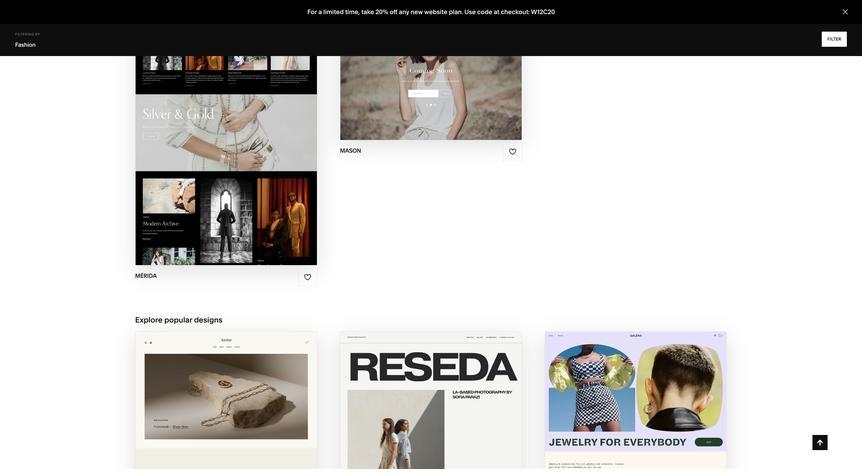 Task type: locate. For each thing, give the bounding box(es) containing it.
preview down start with mason
[[402, 82, 432, 89]]

0 vertical spatial galena
[[639, 440, 667, 448]]

start
[[394, 68, 415, 76], [188, 131, 209, 139], [192, 440, 212, 448], [393, 440, 414, 448], [597, 440, 618, 448]]

preview down start with galena
[[606, 453, 636, 461]]

with left anise
[[214, 440, 232, 448]]

start with reseda
[[393, 440, 462, 448]]

preview
[[402, 82, 432, 89], [197, 144, 227, 152], [402, 453, 432, 461], [606, 453, 636, 461]]

mérida
[[230, 131, 257, 139], [229, 144, 256, 152], [135, 273, 157, 280]]

designs
[[194, 316, 223, 325]]

start inside 'button'
[[192, 440, 212, 448]]

0 vertical spatial mérida
[[230, 131, 257, 139]]

with up the preview mason
[[416, 68, 434, 76]]

anise image
[[136, 332, 317, 470]]

1 vertical spatial galena
[[638, 453, 666, 461]]

a
[[318, 8, 322, 16]]

fashion
[[15, 41, 36, 48]]

reseda down start with reseda in the bottom of the page
[[434, 453, 460, 461]]

start with mérida button
[[188, 125, 264, 144]]

start with mason
[[394, 68, 461, 76]]

with inside 'button'
[[214, 440, 232, 448]]

start with galena button
[[597, 434, 675, 453]]

start for start with galena
[[597, 440, 618, 448]]

preview for preview mason
[[402, 82, 432, 89]]

galena up preview galena at the right
[[639, 440, 667, 448]]

start for start with anise
[[192, 440, 212, 448]]

with up preview galena at the right
[[620, 440, 637, 448]]

preview inside "link"
[[402, 82, 432, 89]]

galena image
[[545, 332, 727, 470]]

code
[[477, 8, 492, 16]]

take
[[361, 8, 374, 16]]

reseda image
[[340, 332, 522, 470]]

preview mason
[[402, 82, 460, 89]]

preview mérida
[[197, 144, 256, 152]]

with up preview reseda
[[416, 440, 433, 448]]

plan.
[[449, 8, 463, 16]]

start with anise button
[[192, 434, 261, 453]]

1 vertical spatial mason
[[434, 82, 460, 89]]

filtering by
[[15, 32, 40, 36]]

with for galena
[[620, 440, 637, 448]]

galena down start with galena
[[638, 453, 666, 461]]

0 vertical spatial reseda
[[435, 440, 462, 448]]

with for anise
[[214, 440, 232, 448]]

off
[[390, 8, 397, 16]]

with up preview mérida
[[211, 131, 228, 139]]

mason inside "link"
[[434, 82, 460, 89]]

reseda inside button
[[435, 440, 462, 448]]

mérida inside button
[[230, 131, 257, 139]]

reseda
[[435, 440, 462, 448], [434, 453, 460, 461]]

mason
[[435, 68, 461, 76], [434, 82, 460, 89], [340, 147, 361, 154]]

reseda up preview reseda
[[435, 440, 462, 448]]

at
[[494, 8, 499, 16]]

mason image
[[340, 23, 522, 140]]

preview down start with reseda in the bottom of the page
[[402, 453, 432, 461]]

2 vertical spatial mason
[[340, 147, 361, 154]]

anise
[[233, 440, 254, 448]]

preview down start with mérida
[[197, 144, 227, 152]]

galena
[[639, 440, 667, 448], [638, 453, 666, 461]]

explore
[[135, 316, 163, 325]]

add mason to your favorites list image
[[509, 148, 517, 156]]

any
[[399, 8, 409, 16]]

w12c20
[[531, 8, 555, 16]]

for a limited time, take 20% off any new website plan. use code at checkout: w12c20
[[307, 8, 555, 16]]

filtering
[[15, 32, 34, 36]]

0 vertical spatial mason
[[435, 68, 461, 76]]

checkout:
[[501, 8, 530, 16]]

filter
[[828, 36, 842, 42]]

mérida image
[[136, 23, 317, 265]]

back to top image
[[816, 439, 824, 447]]

with
[[416, 68, 434, 76], [211, 131, 228, 139], [214, 440, 232, 448], [416, 440, 433, 448], [620, 440, 637, 448]]

preview mason link
[[402, 76, 460, 95]]



Task type: vqa. For each thing, say whether or not it's contained in the screenshot.
"&" for Non-
no



Task type: describe. For each thing, give the bounding box(es) containing it.
add mérida to your favorites list image
[[304, 273, 312, 281]]

20%
[[375, 8, 388, 16]]

start with reseda button
[[393, 434, 469, 453]]

2 vertical spatial mérida
[[135, 273, 157, 280]]

filter button
[[822, 32, 847, 47]]

preview galena link
[[606, 448, 666, 467]]

website
[[424, 8, 447, 16]]

time,
[[345, 8, 360, 16]]

new
[[411, 8, 423, 16]]

preview for preview galena
[[606, 453, 636, 461]]

limited
[[323, 8, 344, 16]]

with for reseda
[[416, 440, 433, 448]]

explore popular designs
[[135, 316, 223, 325]]

with for mérida
[[211, 131, 228, 139]]

1 vertical spatial mérida
[[229, 144, 256, 152]]

preview reseda
[[402, 453, 460, 461]]

start with galena
[[597, 440, 667, 448]]

preview mérida link
[[197, 139, 256, 158]]

preview for preview mérida
[[197, 144, 227, 152]]

start with mérida
[[188, 131, 257, 139]]

start with anise
[[192, 440, 254, 448]]

mason inside button
[[435, 68, 461, 76]]

galena inside button
[[639, 440, 667, 448]]

1 vertical spatial reseda
[[434, 453, 460, 461]]

preview galena
[[606, 453, 666, 461]]

for
[[307, 8, 317, 16]]

start for start with mérida
[[188, 131, 209, 139]]

preview reseda link
[[402, 448, 460, 467]]

start for start with mason
[[394, 68, 415, 76]]

preview for preview reseda
[[402, 453, 432, 461]]

with for mason
[[416, 68, 434, 76]]

popular
[[164, 316, 192, 325]]

by
[[35, 32, 40, 36]]

start for start with reseda
[[393, 440, 414, 448]]

start with mason button
[[394, 63, 469, 82]]

use
[[464, 8, 476, 16]]



